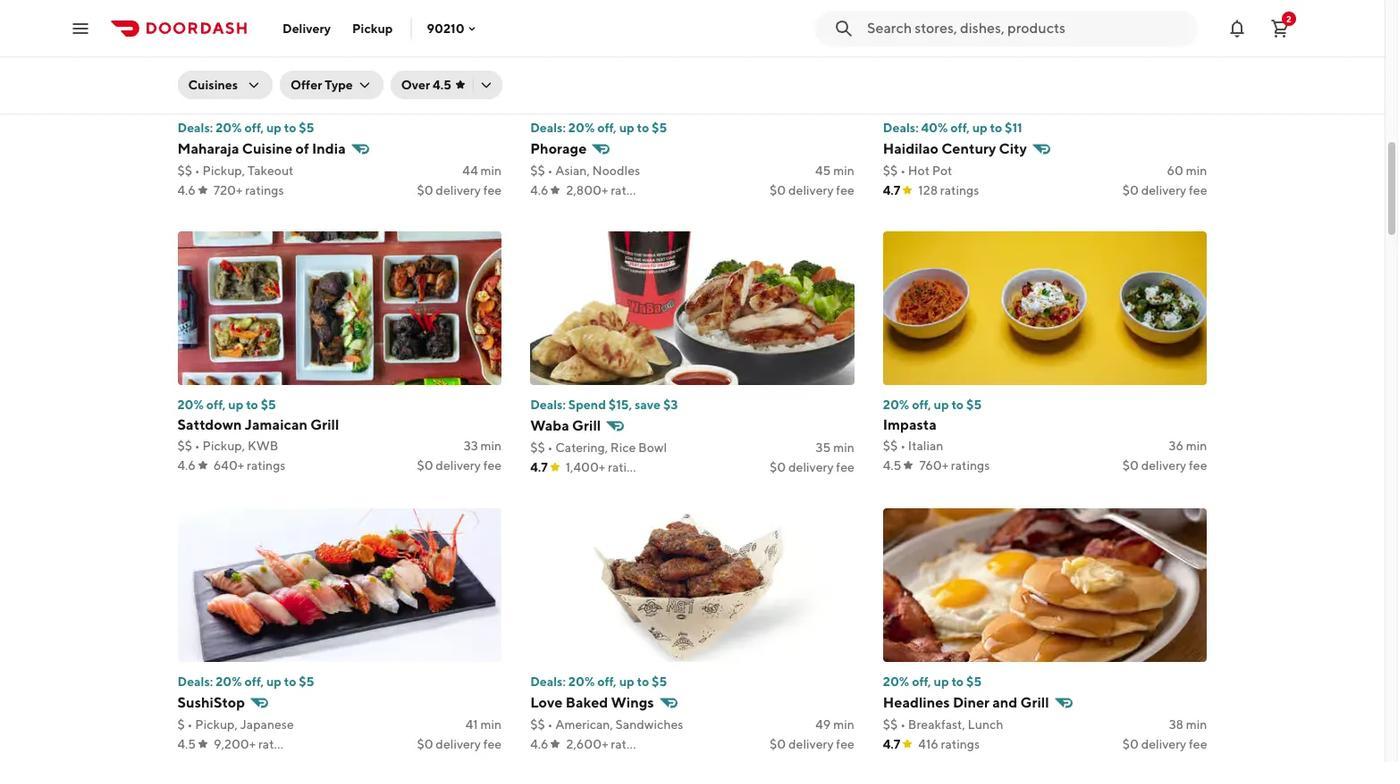 Task type: vqa. For each thing, say whether or not it's contained in the screenshot.
CAESAR for Crispy Shrimp Caesar
no



Task type: locate. For each thing, give the bounding box(es) containing it.
$0 delivery fee down 36
[[1122, 459, 1207, 473]]

deals: 20% off, up to $5
[[177, 121, 314, 135], [530, 121, 667, 135], [177, 675, 314, 689], [530, 675, 667, 689]]

4.5 right over
[[433, 78, 451, 92]]

grill inside 20% off, up to $5 sattdown jamaican grill
[[310, 417, 339, 434]]

fee down 38 min
[[1189, 737, 1207, 752]]

up up impasta
[[934, 398, 949, 412]]

• left asian,
[[547, 164, 553, 178]]

2 vertical spatial 4.5
[[177, 737, 196, 752]]

baked
[[566, 695, 608, 712]]

spend
[[568, 398, 606, 412]]

cuisines
[[188, 78, 238, 92]]

$0 delivery fee down the 44
[[417, 183, 502, 198]]

fee down the 45 min
[[836, 183, 854, 198]]

up
[[266, 121, 282, 135], [619, 121, 634, 135], [972, 121, 987, 135], [228, 398, 243, 412], [934, 398, 949, 412], [266, 675, 282, 689], [619, 675, 634, 689], [934, 675, 949, 689]]

$$
[[177, 164, 192, 178], [530, 164, 545, 178], [883, 164, 898, 178], [177, 439, 192, 453], [883, 439, 898, 453], [530, 441, 545, 455], [530, 718, 545, 732], [883, 718, 898, 732]]

type
[[325, 78, 353, 92]]

grill down spend
[[572, 417, 601, 434]]

deals: for phorage
[[530, 121, 566, 135]]

to up jamaican
[[246, 398, 258, 412]]

deals: 20% off, up to $5 up love baked wings
[[530, 675, 667, 689]]

4.6 left 640+
[[177, 459, 196, 473]]

phorage
[[530, 140, 587, 157]]

up up headlines diner and grill in the bottom of the page
[[934, 675, 949, 689]]

delivery down 49
[[788, 737, 834, 752]]

pot
[[932, 164, 952, 178]]

diner
[[953, 695, 990, 712]]

• for sushistop
[[187, 718, 193, 732]]

$0 for maharaja cuisine of india
[[417, 183, 433, 198]]

offer
[[290, 78, 322, 92]]

to inside the 20% off, up to $5 impasta
[[952, 398, 964, 412]]

$0 delivery fee for sushistop
[[417, 737, 502, 752]]

$0 delivery fee down 38 in the right of the page
[[1122, 737, 1207, 752]]

20% off, up to $5
[[883, 675, 982, 689]]

$0 delivery fee for maharaja cuisine of india
[[417, 183, 502, 198]]

$0 delivery fee for love baked wings
[[770, 737, 854, 752]]

pickup, down sushistop
[[195, 718, 238, 732]]

fee for sushistop
[[483, 737, 502, 752]]

$0 for sushistop
[[417, 737, 433, 752]]

1 horizontal spatial 4.5
[[433, 78, 451, 92]]

ratings down takeout
[[245, 183, 284, 198]]

deals: spend $15, save $3
[[530, 398, 678, 412]]

20% up sushistop
[[216, 675, 242, 689]]

$$ left hot
[[883, 164, 898, 178]]

city
[[999, 140, 1027, 157]]

up up sattdown
[[228, 398, 243, 412]]

up up the noodles
[[619, 121, 634, 135]]

$$ for waba grill
[[530, 441, 545, 455]]

20%
[[216, 121, 242, 135], [568, 121, 595, 135], [177, 398, 204, 412], [883, 398, 909, 412], [216, 675, 242, 689], [568, 675, 595, 689], [883, 675, 909, 689]]

ratings down pot
[[940, 183, 979, 198]]

offer type
[[290, 78, 353, 92]]

min for love baked wings
[[833, 718, 854, 732]]

•
[[195, 164, 200, 178], [547, 164, 553, 178], [900, 164, 906, 178], [195, 439, 200, 453], [900, 439, 906, 453], [547, 441, 553, 455], [187, 718, 193, 732], [547, 718, 553, 732], [900, 718, 906, 732]]

headlines
[[883, 695, 950, 712]]

ratings down 'rice'
[[608, 460, 647, 475]]

delivery down the 44
[[436, 183, 481, 198]]

20% up sattdown
[[177, 398, 204, 412]]

fee down 49 min
[[836, 737, 854, 752]]

deals: up 'phorage'
[[530, 121, 566, 135]]

$ • pickup, japanese
[[177, 718, 294, 732]]

• down love at the bottom
[[547, 718, 553, 732]]

min right 45 on the top of page
[[833, 164, 854, 178]]

up up cuisine
[[266, 121, 282, 135]]

4.5
[[433, 78, 451, 92], [883, 459, 901, 473], [177, 737, 196, 752]]

2 horizontal spatial grill
[[1020, 695, 1049, 712]]

$0 delivery fee down 49
[[770, 737, 854, 752]]

• for love baked wings
[[547, 718, 553, 732]]

haidilao century city
[[883, 140, 1027, 157]]

fee down 44 min
[[483, 183, 502, 198]]

0 vertical spatial pickup,
[[202, 164, 245, 178]]

off, up haidilao century city
[[950, 121, 970, 135]]

deals: 20% off, up to $5 for love baked wings
[[530, 675, 667, 689]]

$0 for waba grill
[[770, 460, 786, 475]]

4.6 for phorage
[[530, 183, 548, 198]]

$$ • pickup, kwb
[[177, 439, 278, 453]]

• for headlines diner and grill
[[900, 718, 906, 732]]

deals: 20% off, up to $5 for phorage
[[530, 121, 667, 135]]

grill right jamaican
[[310, 417, 339, 434]]

over 4.5
[[401, 78, 451, 92]]

1 vertical spatial 4.7
[[530, 460, 548, 475]]

0 vertical spatial 4.7
[[883, 183, 900, 198]]

fee down the 41 min on the bottom of the page
[[483, 737, 502, 752]]

2 vertical spatial pickup,
[[195, 718, 238, 732]]

• for maharaja cuisine of india
[[195, 164, 200, 178]]

min right 35
[[833, 441, 854, 455]]

$$ down 'waba'
[[530, 441, 545, 455]]

to
[[284, 121, 296, 135], [637, 121, 649, 135], [990, 121, 1002, 135], [246, 398, 258, 412], [952, 398, 964, 412], [284, 675, 296, 689], [637, 675, 649, 689], [952, 675, 964, 689]]

• down headlines
[[900, 718, 906, 732]]

ratings down $$ • breakfast, lunch on the right
[[941, 737, 980, 752]]

deals: 20% off, up to $5 up sushistop
[[177, 675, 314, 689]]

$0 delivery fee down 60
[[1122, 183, 1207, 198]]

off, inside the 20% off, up to $5 impasta
[[912, 398, 931, 412]]

delivery down 38 in the right of the page
[[1141, 737, 1186, 752]]

off, up "maharaja cuisine of india"
[[245, 121, 264, 135]]

up up century
[[972, 121, 987, 135]]

44
[[462, 164, 478, 178]]

offer type button
[[280, 71, 383, 99]]

deals: up 'waba'
[[530, 398, 566, 412]]

pickup, up 640+
[[202, 439, 245, 453]]

deals: up the haidilao
[[883, 121, 919, 135]]

deals: up love at the bottom
[[530, 675, 566, 689]]

over 4.5 button
[[390, 71, 502, 99]]

$3
[[663, 398, 678, 412]]

fee for love baked wings
[[836, 737, 854, 752]]

fee down 36 min
[[1189, 459, 1207, 473]]

41 min
[[466, 718, 502, 732]]

headlines diner and grill
[[883, 695, 1049, 712]]

4.6 down 'phorage'
[[530, 183, 548, 198]]

min for phorage
[[833, 164, 854, 178]]

noodles
[[592, 164, 640, 178]]

$$ down maharaja
[[177, 164, 192, 178]]

off, up love baked wings
[[597, 675, 617, 689]]

38 min
[[1169, 718, 1207, 732]]

india
[[312, 140, 346, 157]]

$0 delivery fee down 45 on the top of page
[[770, 183, 854, 198]]

$$ for love baked wings
[[530, 718, 545, 732]]

$0 delivery fee for haidilao century city
[[1122, 183, 1207, 198]]

deals: for waba grill
[[530, 398, 566, 412]]

delivery down 60
[[1141, 183, 1186, 198]]

wings
[[611, 695, 654, 712]]

$0 delivery fee for headlines diner and grill
[[1122, 737, 1207, 752]]

60
[[1167, 164, 1184, 178]]

20% up 'phorage'
[[568, 121, 595, 135]]

760+ ratings
[[919, 459, 990, 473]]

$0 for love baked wings
[[770, 737, 786, 752]]

4.7 down $$ • hot pot
[[883, 183, 900, 198]]

ratings for headlines diner and grill
[[941, 737, 980, 752]]

ratings for haidilao century city
[[940, 183, 979, 198]]

impasta
[[883, 417, 937, 434]]

waba
[[530, 417, 569, 434]]

90210
[[427, 21, 465, 35]]

off, inside 20% off, up to $5 sattdown jamaican grill
[[206, 398, 226, 412]]

$
[[177, 718, 185, 732]]

ratings down the noodles
[[611, 183, 649, 198]]

35
[[816, 441, 831, 455]]

fee for waba grill
[[836, 460, 854, 475]]

1 vertical spatial 4.5
[[883, 459, 901, 473]]

grill
[[310, 417, 339, 434], [572, 417, 601, 434], [1020, 695, 1049, 712]]

40%
[[921, 121, 948, 135]]

notification bell image
[[1226, 17, 1248, 39]]

fee
[[483, 183, 502, 198], [836, 183, 854, 198], [1189, 183, 1207, 198], [483, 459, 502, 473], [1189, 459, 1207, 473], [836, 460, 854, 475], [483, 737, 502, 752], [836, 737, 854, 752], [1189, 737, 1207, 752]]

2 horizontal spatial 4.5
[[883, 459, 901, 473]]

60 min
[[1167, 164, 1207, 178]]

4.7 left 416
[[883, 737, 900, 752]]

$$ • hot pot
[[883, 164, 952, 178]]

720+ ratings
[[213, 183, 284, 198]]

$0 for phorage
[[770, 183, 786, 198]]

min right 49
[[833, 718, 854, 732]]

$5
[[299, 121, 314, 135], [652, 121, 667, 135], [261, 398, 276, 412], [966, 398, 982, 412], [299, 675, 314, 689], [652, 675, 667, 689], [966, 675, 982, 689]]

0 horizontal spatial grill
[[310, 417, 339, 434]]

ratings
[[245, 183, 284, 198], [611, 183, 649, 198], [940, 183, 979, 198], [247, 459, 286, 473], [951, 459, 990, 473], [608, 460, 647, 475], [258, 737, 297, 752], [611, 737, 650, 752], [941, 737, 980, 752]]

deals:
[[177, 121, 213, 135], [530, 121, 566, 135], [883, 121, 919, 135], [530, 398, 566, 412], [177, 675, 213, 689], [530, 675, 566, 689]]

• left hot
[[900, 164, 906, 178]]

delivery down 45 on the top of page
[[788, 183, 834, 198]]

$0 delivery fee down 41 at bottom left
[[417, 737, 502, 752]]

$$ down headlines
[[883, 718, 898, 732]]

delivery for headlines diner and grill
[[1141, 737, 1186, 752]]

over
[[401, 78, 430, 92]]

$$ for headlines diner and grill
[[883, 718, 898, 732]]

4.6
[[177, 183, 196, 198], [530, 183, 548, 198], [177, 459, 196, 473], [530, 737, 548, 752]]

min for sushistop
[[480, 718, 502, 732]]

4.5 down $
[[177, 737, 196, 752]]

deals: for maharaja cuisine of india
[[177, 121, 213, 135]]

$$ • catering, rice bowl
[[530, 441, 667, 455]]

0 vertical spatial 4.5
[[433, 78, 451, 92]]

0 horizontal spatial 4.5
[[177, 737, 196, 752]]

38
[[1169, 718, 1184, 732]]

grill right the and
[[1020, 695, 1049, 712]]

ratings down japanese
[[258, 737, 297, 752]]

• right $
[[187, 718, 193, 732]]

• for waba grill
[[547, 441, 553, 455]]

pickup, up 720+
[[202, 164, 245, 178]]

• down 'waba'
[[547, 441, 553, 455]]

to up 760+ ratings
[[952, 398, 964, 412]]

20% off, up to $5 impasta
[[883, 398, 982, 434]]

2 vertical spatial 4.7
[[883, 737, 900, 752]]

ratings right 760+
[[951, 459, 990, 473]]

delivery
[[436, 183, 481, 198], [788, 183, 834, 198], [1141, 183, 1186, 198], [436, 459, 481, 473], [1141, 459, 1186, 473], [788, 460, 834, 475], [436, 737, 481, 752], [788, 737, 834, 752], [1141, 737, 1186, 752]]

36
[[1169, 439, 1184, 453]]

deals: 20% off, up to $5 up $$ • asian, noodles
[[530, 121, 667, 135]]

4.5 down $$ • italian
[[883, 459, 901, 473]]

• for haidilao century city
[[900, 164, 906, 178]]

delivery down 41 at bottom left
[[436, 737, 481, 752]]

$0
[[417, 183, 433, 198], [770, 183, 786, 198], [1122, 183, 1139, 198], [417, 459, 433, 473], [1122, 459, 1139, 473], [770, 460, 786, 475], [417, 737, 433, 752], [770, 737, 786, 752], [1122, 737, 1139, 752]]

fee down 35 min
[[836, 460, 854, 475]]

$0 for headlines diner and grill
[[1122, 737, 1139, 752]]

american,
[[555, 718, 613, 732]]

4.5 for 20% off, up to $5
[[883, 459, 901, 473]]

min for maharaja cuisine of india
[[480, 164, 502, 178]]

20% off, up to $5 sattdown jamaican grill
[[177, 398, 339, 434]]

deals: up maharaja
[[177, 121, 213, 135]]

$0 delivery fee for waba grill
[[770, 460, 854, 475]]

20% inside the 20% off, up to $5 impasta
[[883, 398, 909, 412]]

33 min
[[464, 439, 502, 453]]

ratings down sandwiches
[[611, 737, 650, 752]]

min
[[480, 164, 502, 178], [833, 164, 854, 178], [1186, 164, 1207, 178], [480, 439, 502, 453], [1186, 439, 1207, 453], [833, 441, 854, 455], [480, 718, 502, 732], [833, 718, 854, 732], [1186, 718, 1207, 732]]

ratings for love baked wings
[[611, 737, 650, 752]]

2,800+
[[566, 183, 608, 198]]

9,200+ ratings
[[214, 737, 297, 752]]

• down maharaja
[[195, 164, 200, 178]]

$$ for maharaja cuisine of india
[[177, 164, 192, 178]]

ratings down kwb
[[247, 459, 286, 473]]

$$ down love at the bottom
[[530, 718, 545, 732]]

delivery down 33 on the bottom left of the page
[[436, 459, 481, 473]]

36 min
[[1169, 439, 1207, 453]]

deals: 40% off, up to $11
[[883, 121, 1022, 135]]

delivery down 35
[[788, 460, 834, 475]]

1,400+ ratings
[[566, 460, 647, 475]]

off,
[[245, 121, 264, 135], [597, 121, 617, 135], [950, 121, 970, 135], [206, 398, 226, 412], [912, 398, 931, 412], [245, 675, 264, 689], [597, 675, 617, 689], [912, 675, 931, 689]]

min right 38 in the right of the page
[[1186, 718, 1207, 732]]

off, up impasta
[[912, 398, 931, 412]]

delivery for love baked wings
[[788, 737, 834, 752]]



Task type: describe. For each thing, give the bounding box(es) containing it.
$15,
[[608, 398, 632, 412]]

ratings for sushistop
[[258, 737, 297, 752]]

44 min
[[462, 164, 502, 178]]

416
[[918, 737, 938, 752]]

45 min
[[815, 164, 854, 178]]

up up wings
[[619, 675, 634, 689]]

Store search: begin typing to search for stores available on DoorDash text field
[[867, 18, 1187, 38]]

cuisines button
[[177, 71, 273, 99]]

$$ for phorage
[[530, 164, 545, 178]]

$$ down impasta
[[883, 439, 898, 453]]

asian,
[[555, 164, 590, 178]]

deals: for love baked wings
[[530, 675, 566, 689]]

to up japanese
[[284, 675, 296, 689]]

4.5 for deals: 20% off, up to $5
[[177, 737, 196, 752]]

fee for phorage
[[836, 183, 854, 198]]

delivery for phorage
[[788, 183, 834, 198]]

min for haidilao century city
[[1186, 164, 1207, 178]]

4.7 for headlines diner and grill
[[883, 737, 900, 752]]

century
[[941, 140, 996, 157]]

delivery for waba grill
[[788, 460, 834, 475]]

breakfast,
[[908, 718, 965, 732]]

$$ • asian, noodles
[[530, 164, 640, 178]]

min for waba grill
[[833, 441, 854, 455]]

4.6 for love baked wings
[[530, 737, 548, 752]]

ratings for maharaja cuisine of india
[[245, 183, 284, 198]]

20% inside 20% off, up to $5 sattdown jamaican grill
[[177, 398, 204, 412]]

$$ • american, sandwiches
[[530, 718, 683, 732]]

up inside 20% off, up to $5 sattdown jamaican grill
[[228, 398, 243, 412]]

jamaican
[[245, 417, 308, 434]]

20% up baked
[[568, 675, 595, 689]]

fee for haidilao century city
[[1189, 183, 1207, 198]]

640+ ratings
[[213, 459, 286, 473]]

$5 inside the 20% off, up to $5 impasta
[[966, 398, 982, 412]]

delivery
[[282, 21, 331, 35]]

640+
[[213, 459, 244, 473]]

$$ • italian
[[883, 439, 943, 453]]

pickup, for sushistop
[[195, 718, 238, 732]]

45
[[815, 164, 831, 178]]

maharaja cuisine of india
[[177, 140, 346, 157]]

ratings for waba grill
[[608, 460, 647, 475]]

love
[[530, 695, 563, 712]]

to up headlines diner and grill in the bottom of the page
[[952, 675, 964, 689]]

takeout
[[248, 164, 294, 178]]

pickup, for maharaja cuisine of india
[[202, 164, 245, 178]]

2,800+ ratings
[[566, 183, 649, 198]]

maharaja
[[177, 140, 239, 157]]

fee for headlines diner and grill
[[1189, 737, 1207, 752]]

$$ for haidilao century city
[[883, 164, 898, 178]]

pickup button
[[342, 14, 404, 42]]

$0 delivery fee down 33 on the bottom left of the page
[[417, 459, 502, 473]]

haidilao
[[883, 140, 939, 157]]

sattdown
[[177, 417, 242, 434]]

pickup
[[352, 21, 393, 35]]

deals: 20% off, up to $5 for sushistop
[[177, 675, 314, 689]]

4.6 for maharaja cuisine of india
[[177, 183, 196, 198]]

20% up headlines
[[883, 675, 909, 689]]

3 items, open order cart image
[[1269, 17, 1291, 39]]

• down impasta
[[900, 439, 906, 453]]

$5 inside 20% off, up to $5 sattdown jamaican grill
[[261, 398, 276, 412]]

and
[[992, 695, 1018, 712]]

min right 33 on the bottom left of the page
[[480, 439, 502, 453]]

35 min
[[816, 441, 854, 455]]

4.5 inside button
[[433, 78, 451, 92]]

2,600+
[[566, 737, 608, 752]]

off, up japanese
[[245, 675, 264, 689]]

$0 for haidilao century city
[[1122, 183, 1139, 198]]

delivery for maharaja cuisine of india
[[436, 183, 481, 198]]

up inside the 20% off, up to $5 impasta
[[934, 398, 949, 412]]

$$ down sattdown
[[177, 439, 192, 453]]

delivery button
[[272, 14, 342, 42]]

to up "of"
[[284, 121, 296, 135]]

japanese
[[240, 718, 294, 732]]

4.7 for waba grill
[[530, 460, 548, 475]]

• down sattdown
[[195, 439, 200, 453]]

$$ • pickup, takeout
[[177, 164, 294, 178]]

min right 36
[[1186, 439, 1207, 453]]

delivery for haidilao century city
[[1141, 183, 1186, 198]]

kwb
[[248, 439, 278, 453]]

open menu image
[[70, 17, 91, 39]]

49
[[815, 718, 831, 732]]

760+
[[919, 459, 948, 473]]

to left the $11
[[990, 121, 1002, 135]]

delivery for sushistop
[[436, 737, 481, 752]]

2
[[1286, 13, 1292, 24]]

1 vertical spatial pickup,
[[202, 439, 245, 453]]

2 button
[[1262, 10, 1298, 46]]

20% up maharaja
[[216, 121, 242, 135]]

to up the noodles
[[637, 121, 649, 135]]

min for headlines diner and grill
[[1186, 718, 1207, 732]]

up up japanese
[[266, 675, 282, 689]]

deals: for haidilao century city
[[883, 121, 919, 135]]

49 min
[[815, 718, 854, 732]]

720+
[[213, 183, 243, 198]]

90210 button
[[427, 21, 479, 35]]

off, up the noodles
[[597, 121, 617, 135]]

128
[[918, 183, 938, 198]]

fee for maharaja cuisine of india
[[483, 183, 502, 198]]

of
[[295, 140, 309, 157]]

deals: for sushistop
[[177, 675, 213, 689]]

416 ratings
[[918, 737, 980, 752]]

$0 delivery fee for phorage
[[770, 183, 854, 198]]

33
[[464, 439, 478, 453]]

128 ratings
[[918, 183, 979, 198]]

deals: 20% off, up to $5 for maharaja cuisine of india
[[177, 121, 314, 135]]

1 horizontal spatial grill
[[572, 417, 601, 434]]

sandwiches
[[616, 718, 683, 732]]

off, up headlines
[[912, 675, 931, 689]]

$11
[[1005, 121, 1022, 135]]

• for phorage
[[547, 164, 553, 178]]

catering,
[[555, 441, 608, 455]]

9,200+
[[214, 737, 256, 752]]

2,600+ ratings
[[566, 737, 650, 752]]

hot
[[908, 164, 930, 178]]

italian
[[908, 439, 943, 453]]

fee down 33 min
[[483, 459, 502, 473]]

sushistop
[[177, 695, 245, 712]]

ratings for phorage
[[611, 183, 649, 198]]

bowl
[[638, 441, 667, 455]]

waba grill
[[530, 417, 601, 434]]

delivery down 36
[[1141, 459, 1186, 473]]

to inside 20% off, up to $5 sattdown jamaican grill
[[246, 398, 258, 412]]

4.7 for haidilao century city
[[883, 183, 900, 198]]

to up wings
[[637, 675, 649, 689]]

love baked wings
[[530, 695, 654, 712]]

1,400+
[[566, 460, 605, 475]]

$$ • breakfast, lunch
[[883, 718, 1003, 732]]



